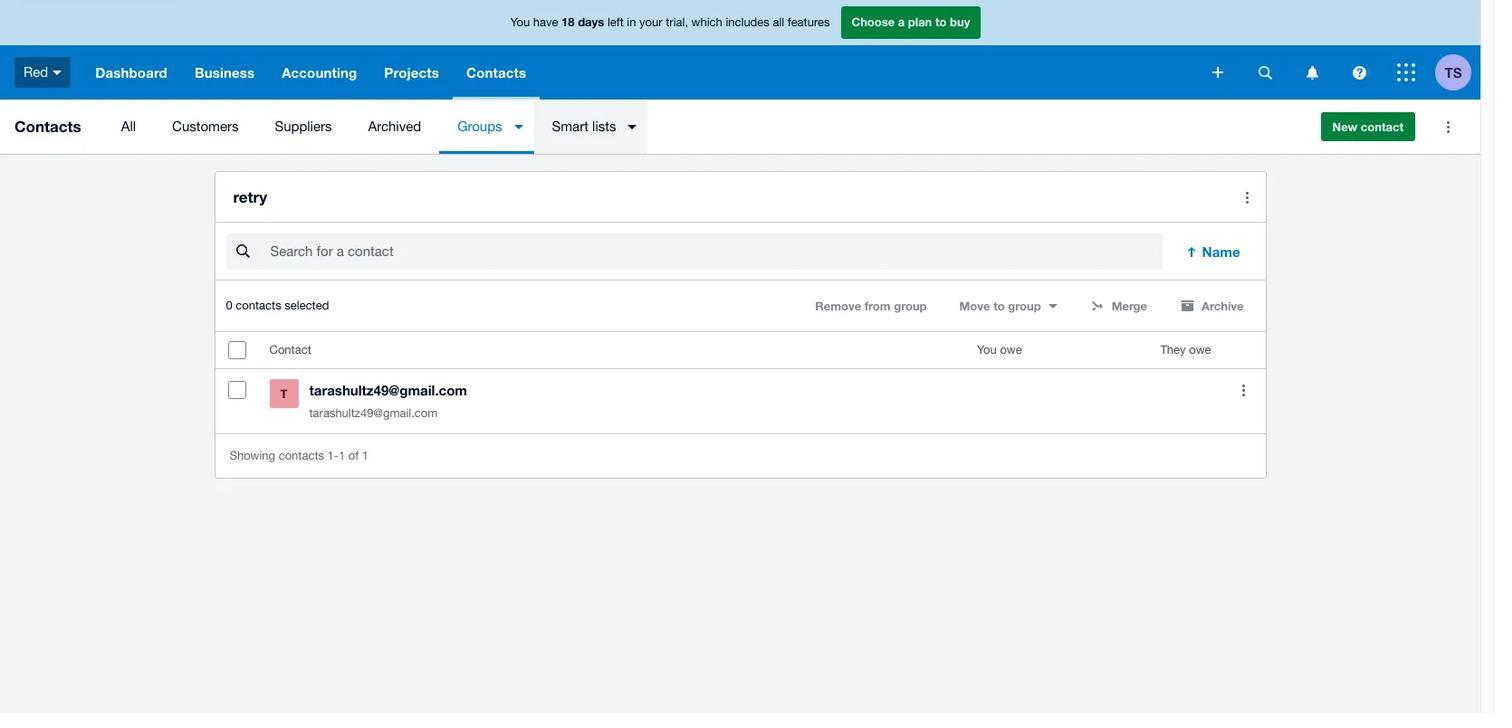 Task type: locate. For each thing, give the bounding box(es) containing it.
owe for they owe
[[1190, 344, 1212, 357]]

1
[[339, 450, 345, 463], [362, 450, 369, 463]]

owe right they
[[1190, 344, 1212, 357]]

merge
[[1112, 299, 1148, 314]]

you left the "have"
[[511, 16, 530, 29]]

0 horizontal spatial you
[[511, 16, 530, 29]]

group inside button
[[894, 299, 927, 314]]

1 group from the left
[[894, 299, 927, 314]]

they owe
[[1161, 344, 1212, 357]]

svg image right red
[[53, 70, 62, 75]]

plan
[[909, 15, 933, 29]]

business
[[195, 64, 255, 81]]

1 horizontal spatial group
[[1009, 299, 1042, 314]]

choose a plan to buy
[[852, 15, 971, 29]]

svg image inside red 'popup button'
[[53, 70, 62, 75]]

they
[[1161, 344, 1186, 357]]

contacts up 'groups' button
[[467, 64, 527, 81]]

lists
[[593, 119, 616, 134]]

svg image up the new contact button
[[1353, 66, 1367, 79]]

all
[[121, 119, 136, 134]]

to inside banner
[[936, 15, 947, 29]]

2 group from the left
[[1009, 299, 1042, 314]]

group right the from
[[894, 299, 927, 314]]

a
[[899, 15, 905, 29]]

1 vertical spatial to
[[994, 299, 1005, 314]]

owe down move to group popup button
[[1001, 344, 1023, 357]]

owe
[[1001, 344, 1023, 357], [1190, 344, 1212, 357]]

1 horizontal spatial actions menu image
[[1431, 109, 1467, 145]]

group inside popup button
[[1009, 299, 1042, 314]]

archive
[[1202, 299, 1244, 314]]

1 horizontal spatial owe
[[1190, 344, 1212, 357]]

1 left of
[[339, 450, 345, 463]]

0 horizontal spatial owe
[[1001, 344, 1023, 357]]

showing
[[230, 450, 275, 463]]

customers button
[[154, 100, 257, 154]]

1 vertical spatial actions menu image
[[1230, 179, 1266, 216]]

contacts button
[[453, 45, 540, 100]]

1 horizontal spatial to
[[994, 299, 1005, 314]]

Search for a contact field
[[269, 235, 1163, 269]]

all button
[[103, 100, 154, 154]]

choose
[[852, 15, 895, 29]]

0 horizontal spatial 1
[[339, 450, 345, 463]]

svg image
[[1398, 63, 1416, 82], [1259, 66, 1272, 79], [1307, 66, 1319, 79], [1213, 67, 1224, 78]]

group for move to group
[[1009, 299, 1042, 314]]

more row options image
[[1243, 385, 1246, 397]]

remove from group button
[[805, 292, 938, 321]]

you down move
[[978, 344, 997, 357]]

to inside popup button
[[994, 299, 1005, 314]]

projects button
[[371, 45, 453, 100]]

you have 18 days left in your trial, which includes all features
[[511, 15, 830, 29]]

features
[[788, 16, 830, 29]]

suppliers
[[275, 119, 332, 134]]

to right move
[[994, 299, 1005, 314]]

0 horizontal spatial svg image
[[53, 70, 62, 75]]

1 horizontal spatial 1
[[362, 450, 369, 463]]

banner containing ts
[[0, 0, 1481, 100]]

1 horizontal spatial you
[[978, 344, 997, 357]]

your
[[640, 16, 663, 29]]

1 horizontal spatial contacts
[[467, 64, 527, 81]]

2 tarashultz49@gmail.com from the top
[[309, 407, 438, 421]]

1 1 from the left
[[339, 450, 345, 463]]

tarashultz49@gmail.com
[[309, 383, 467, 399], [309, 407, 438, 421]]

actions menu image
[[1431, 109, 1467, 145], [1230, 179, 1266, 216]]

2 owe from the left
[[1190, 344, 1212, 357]]

0 vertical spatial tarashultz49@gmail.com
[[309, 383, 467, 399]]

you inside you have 18 days left in your trial, which includes all features
[[511, 16, 530, 29]]

contacts
[[467, 64, 527, 81], [14, 117, 81, 136]]

0 horizontal spatial to
[[936, 15, 947, 29]]

0 horizontal spatial group
[[894, 299, 927, 314]]

1 right of
[[362, 450, 369, 463]]

accounting
[[282, 64, 357, 81]]

you
[[511, 16, 530, 29], [978, 344, 997, 357]]

new contact button
[[1321, 112, 1416, 141]]

have
[[533, 16, 559, 29]]

group right move
[[1009, 299, 1042, 314]]

menu
[[103, 100, 1307, 154]]

0 vertical spatial to
[[936, 15, 947, 29]]

actions menu image down "ts"
[[1431, 109, 1467, 145]]

remove from group
[[816, 299, 927, 314]]

smart lists menu item
[[534, 100, 648, 154]]

contacts down red 'popup button'
[[14, 117, 81, 136]]

0 vertical spatial contacts
[[467, 64, 527, 81]]

0 vertical spatial you
[[511, 16, 530, 29]]

1 vertical spatial contacts
[[14, 117, 81, 136]]

1 owe from the left
[[1001, 344, 1023, 357]]

0 vertical spatial contacts
[[236, 299, 281, 313]]

actions menu image up the name
[[1230, 179, 1266, 216]]

banner
[[0, 0, 1481, 100]]

to
[[936, 15, 947, 29], [994, 299, 1005, 314]]

accounting button
[[268, 45, 371, 100]]

1 vertical spatial you
[[978, 344, 997, 357]]

move
[[960, 299, 991, 314]]

contacts right 0
[[236, 299, 281, 313]]

svg image
[[1353, 66, 1367, 79], [53, 70, 62, 75]]

you inside contact list table element
[[978, 344, 997, 357]]

you for you owe
[[978, 344, 997, 357]]

1 vertical spatial contacts
[[279, 450, 324, 463]]

1 vertical spatial tarashultz49@gmail.com
[[309, 407, 438, 421]]

contacts
[[236, 299, 281, 313], [279, 450, 324, 463]]

1 horizontal spatial svg image
[[1353, 66, 1367, 79]]

t
[[280, 387, 288, 402]]

retry
[[233, 188, 267, 207]]

group
[[894, 299, 927, 314], [1009, 299, 1042, 314]]

business button
[[181, 45, 268, 100]]

contacts left the 1-
[[279, 450, 324, 463]]

to left buy
[[936, 15, 947, 29]]

contact list table element
[[215, 333, 1266, 434]]

18
[[562, 15, 575, 29]]

tarashultz49@gmail.com tarashultz49@gmail.com
[[309, 383, 467, 421]]

contact
[[1361, 120, 1404, 134]]



Task type: describe. For each thing, give the bounding box(es) containing it.
more row options button
[[1226, 373, 1262, 409]]

groups button
[[440, 100, 534, 154]]

all
[[773, 16, 785, 29]]

trial,
[[666, 16, 689, 29]]

smart lists
[[552, 119, 616, 134]]

selected
[[285, 299, 329, 313]]

0
[[226, 299, 233, 313]]

days
[[578, 15, 605, 29]]

0 vertical spatial actions menu image
[[1431, 109, 1467, 145]]

1 tarashultz49@gmail.com from the top
[[309, 383, 467, 399]]

you owe
[[978, 344, 1023, 357]]

suppliers button
[[257, 100, 350, 154]]

menu containing all
[[103, 100, 1307, 154]]

which
[[692, 16, 723, 29]]

red button
[[0, 45, 82, 100]]

dashboard
[[95, 64, 168, 81]]

name
[[1203, 244, 1241, 260]]

from
[[865, 299, 891, 314]]

ts button
[[1436, 45, 1481, 100]]

0 horizontal spatial actions menu image
[[1230, 179, 1266, 216]]

ts
[[1446, 64, 1463, 80]]

you for you have 18 days left in your trial, which includes all features
[[511, 16, 530, 29]]

archived
[[368, 119, 421, 134]]

merge button
[[1080, 292, 1159, 321]]

contacts inside popup button
[[467, 64, 527, 81]]

group for remove from group
[[894, 299, 927, 314]]

dashboard link
[[82, 45, 181, 100]]

smart lists button
[[534, 100, 648, 154]]

move to group button
[[949, 292, 1069, 321]]

showing contacts 1-1 of 1
[[230, 450, 369, 463]]

tarashultz49@gmail.com inside tarashultz49@gmail.com tarashultz49@gmail.com
[[309, 407, 438, 421]]

0 horizontal spatial contacts
[[14, 117, 81, 136]]

projects
[[384, 64, 439, 81]]

of
[[349, 450, 359, 463]]

groups
[[458, 119, 502, 134]]

contact
[[270, 344, 311, 357]]

1-
[[328, 450, 339, 463]]

archive button
[[1170, 292, 1255, 321]]

move to group
[[960, 299, 1042, 314]]

smart
[[552, 119, 589, 134]]

in
[[627, 16, 636, 29]]

remove
[[816, 299, 862, 314]]

new
[[1333, 120, 1358, 134]]

0 contacts selected
[[226, 299, 329, 313]]

contacts for showing
[[279, 450, 324, 463]]

buy
[[950, 15, 971, 29]]

owe for you owe
[[1001, 344, 1023, 357]]

includes
[[726, 16, 770, 29]]

new contact
[[1333, 120, 1404, 134]]

contacts for 0
[[236, 299, 281, 313]]

red
[[24, 64, 48, 79]]

name button
[[1174, 234, 1255, 270]]

archived button
[[350, 100, 440, 154]]

2 1 from the left
[[362, 450, 369, 463]]

left
[[608, 16, 624, 29]]

customers
[[172, 119, 239, 134]]



Task type: vqa. For each thing, say whether or not it's contained in the screenshot.
smart lists
yes



